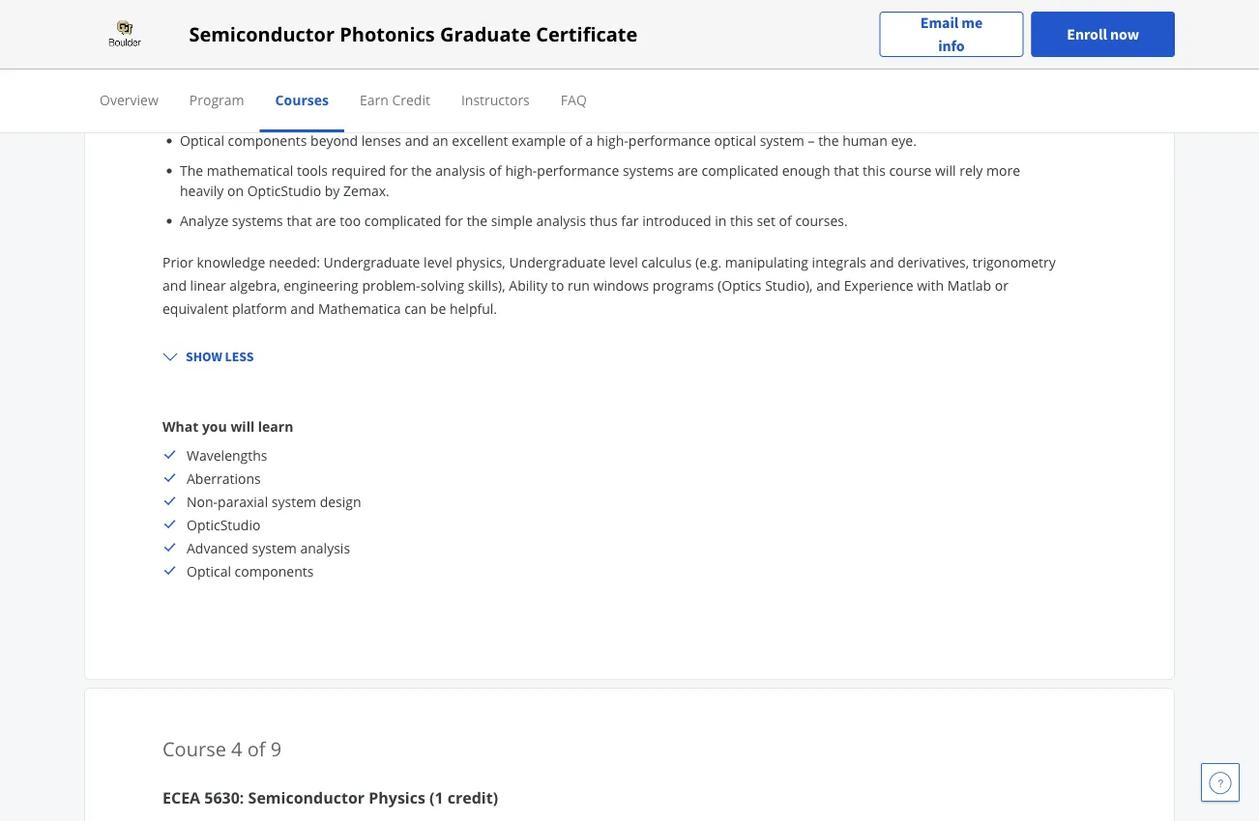 Task type: vqa. For each thing, say whether or not it's contained in the screenshot.
bottom THE 'ALLOWING'
no



Task type: describe. For each thing, give the bounding box(es) containing it.
algebra,
[[229, 276, 280, 294]]

how different wavelengths propagate through systems, then move on to aberrations that appear with high angle, non-paraxial systems and how to correct those problems.
[[180, 81, 1060, 120]]

systems inside the mathematical tools required for the analysis of high-performance systems are complicated enough that this course will rely more heavily on opticstudio by zemax.
[[623, 161, 674, 180]]

for inside the mathematical tools required for the analysis of high-performance systems are complicated enough that this course will rely more heavily on opticstudio by zemax.
[[389, 161, 408, 180]]

1 undergraduate from the left
[[324, 253, 420, 271]]

of inside the mathematical tools required for the analysis of high-performance systems are complicated enough that this course will rely more heavily on opticstudio by zemax.
[[489, 161, 502, 180]]

angle,
[[857, 81, 894, 100]]

of inside optical components beyond lenses and an excellent example of a high-performance optical system – the human eye. list item
[[569, 132, 582, 150]]

semiconductor photonics graduate certificate
[[189, 21, 638, 47]]

earn credit
[[360, 90, 430, 109]]

those
[[275, 102, 310, 120]]

are inside list item
[[316, 212, 336, 230]]

prior knowledge needed: undergraduate level physics, undergraduate level calculus (e.g. manipulating integrals and derivatives, trigonometry and linear algebra, engineering problem-solving skills), ability to run windows programs (optics studio), and experience with matlab or equivalent platform and mathematica can be helpful.
[[162, 253, 1056, 318]]

overview
[[100, 90, 158, 109]]

propagate
[[353, 81, 418, 100]]

4
[[231, 736, 242, 762]]

example
[[512, 132, 566, 150]]

learning outcomes:
[[162, 40, 298, 59]]

problems.
[[314, 102, 378, 120]]

high
[[826, 81, 853, 100]]

advanced
[[187, 539, 248, 557]]

on inside how different wavelengths propagate through systems, then move on to aberrations that appear with high angle, non-paraxial systems and how to correct those problems.
[[605, 81, 621, 100]]

the mathematical tools required for the analysis of high-performance systems are complicated enough that this course will rely more heavily on opticstudio by zemax. list item
[[180, 161, 1062, 201]]

optical components
[[187, 562, 314, 581]]

high- inside the mathematical tools required for the analysis of high-performance systems are complicated enough that this course will rely more heavily on opticstudio by zemax.
[[505, 161, 537, 180]]

programs
[[653, 276, 714, 294]]

faq
[[561, 90, 587, 109]]

(optics
[[718, 276, 762, 294]]

engineering
[[284, 276, 359, 294]]

required
[[331, 161, 386, 180]]

needed:
[[269, 253, 320, 271]]

wavelengths
[[187, 446, 267, 465]]

performance inside list item
[[628, 132, 711, 150]]

equivalent
[[162, 299, 229, 318]]

the mathematical tools required for the analysis of high-performance systems are complicated enough that this course will rely more heavily on opticstudio by zemax.
[[180, 161, 1020, 200]]

correct
[[227, 102, 271, 120]]

human
[[842, 132, 887, 150]]

paraxial inside how different wavelengths propagate through systems, then move on to aberrations that appear with high angle, non-paraxial systems and how to correct those problems.
[[927, 81, 977, 100]]

prior
[[162, 253, 193, 271]]

analysis inside the mathematical tools required for the analysis of high-performance systems are complicated enough that this course will rely more heavily on opticstudio by zemax.
[[435, 161, 485, 180]]

show less button
[[155, 339, 261, 374]]

that inside how different wavelengths propagate through systems, then move on to aberrations that appear with high angle, non-paraxial systems and how to correct those problems.
[[718, 81, 743, 100]]

advanced system analysis
[[187, 539, 350, 557]]

simple
[[491, 212, 533, 230]]

non-
[[187, 493, 218, 511]]

1 vertical spatial semiconductor
[[248, 788, 365, 809]]

info
[[938, 36, 965, 56]]

high- inside list item
[[597, 132, 628, 150]]

email me info
[[920, 13, 983, 56]]

solving
[[420, 276, 464, 294]]

components for optical components beyond lenses and an excellent example of a high-performance optical system – the human eye.
[[228, 132, 307, 150]]

platform
[[232, 299, 287, 318]]

0 vertical spatial semiconductor
[[189, 21, 335, 47]]

analysis inside list item
[[536, 212, 586, 230]]

1 vertical spatial opticstudio
[[187, 516, 261, 534]]

set
[[757, 212, 775, 230]]

skills),
[[468, 276, 505, 294]]

this inside the mathematical tools required for the analysis of high-performance systems are complicated enough that this course will rely more heavily on opticstudio by zemax.
[[863, 161, 886, 180]]

derivatives,
[[898, 253, 969, 271]]

design
[[320, 493, 361, 511]]

integrals
[[812, 253, 866, 271]]

knowledge
[[197, 253, 265, 271]]

aberrations
[[187, 469, 261, 488]]

calculus
[[641, 253, 692, 271]]

enroll
[[1067, 25, 1107, 44]]

ability
[[509, 276, 548, 294]]

less
[[225, 348, 254, 366]]

far
[[621, 212, 639, 230]]

now
[[1110, 25, 1139, 44]]

1 vertical spatial to
[[210, 102, 223, 120]]

optical for optical components beyond lenses and an excellent example of a high-performance optical system – the human eye.
[[180, 132, 224, 150]]

instructors
[[461, 90, 530, 109]]

email me info button
[[880, 11, 1023, 58]]

enroll now
[[1067, 25, 1139, 44]]

excellent
[[452, 132, 508, 150]]

courses.
[[795, 212, 848, 230]]

heavily
[[180, 182, 224, 200]]

trigonometry
[[973, 253, 1056, 271]]

on inside the mathematical tools required for the analysis of high-performance systems are complicated enough that this course will rely more heavily on opticstudio by zemax.
[[227, 182, 244, 200]]

with inside prior knowledge needed: undergraduate level physics, undergraduate level calculus (e.g. manipulating integrals and derivatives, trigonometry and linear algebra, engineering problem-solving skills), ability to run windows programs (optics studio), and experience with matlab or equivalent platform and mathematica can be helpful.
[[917, 276, 944, 294]]

too
[[340, 212, 361, 230]]

analyze systems that are too complicated for the simple analysis thus far introduced in this set of courses.
[[180, 212, 848, 230]]

can
[[404, 299, 427, 318]]

in
[[715, 212, 727, 230]]

then
[[534, 81, 563, 100]]

courses
[[275, 90, 329, 109]]

0 horizontal spatial will
[[231, 417, 254, 436]]

how
[[180, 102, 207, 120]]

course
[[889, 161, 932, 180]]

for inside list item
[[445, 212, 463, 230]]

of right 4
[[247, 736, 266, 762]]

and down prior on the top left of page
[[162, 276, 187, 294]]

run
[[568, 276, 590, 294]]



Task type: locate. For each thing, give the bounding box(es) containing it.
0 horizontal spatial for
[[389, 161, 408, 180]]

complicated down "optical"
[[702, 161, 779, 180]]

and left an in the top of the page
[[405, 132, 429, 150]]

2 vertical spatial the
[[467, 212, 487, 230]]

complicated
[[702, 161, 779, 180], [364, 212, 441, 230]]

are
[[677, 161, 698, 180], [316, 212, 336, 230]]

0 vertical spatial high-
[[597, 132, 628, 150]]

matlab
[[947, 276, 991, 294]]

0 vertical spatial are
[[677, 161, 698, 180]]

tools
[[297, 161, 328, 180]]

earn
[[360, 90, 389, 109]]

0 horizontal spatial undergraduate
[[324, 253, 420, 271]]

0 horizontal spatial level
[[424, 253, 452, 271]]

performance inside the mathematical tools required for the analysis of high-performance systems are complicated enough that this course will rely more heavily on opticstudio by zemax.
[[537, 161, 619, 180]]

more
[[986, 161, 1020, 180]]

system left –
[[760, 132, 804, 150]]

system left 'design'
[[272, 493, 316, 511]]

1 vertical spatial optical
[[187, 562, 231, 581]]

linear
[[190, 276, 226, 294]]

level up windows at top
[[609, 253, 638, 271]]

for up "physics,"
[[445, 212, 463, 230]]

high- down example
[[505, 161, 537, 180]]

are left 'too'
[[316, 212, 336, 230]]

high-
[[597, 132, 628, 150], [505, 161, 537, 180]]

and
[[1035, 81, 1060, 100], [405, 132, 429, 150], [870, 253, 894, 271], [162, 276, 187, 294], [816, 276, 840, 294], [290, 299, 315, 318]]

me
[[961, 13, 983, 32]]

list containing how different wavelengths propagate through systems, then move on to aberrations that appear with high angle, non-paraxial systems and how to correct those problems.
[[170, 80, 1062, 231]]

to left the aberrations
[[625, 81, 638, 100]]

optical
[[714, 132, 756, 150]]

that up the needed:
[[287, 212, 312, 230]]

0 vertical spatial system
[[760, 132, 804, 150]]

an
[[432, 132, 448, 150]]

ecea 5630: semiconductor physics (1 credit)
[[162, 788, 498, 809]]

how different wavelengths propagate through systems, then move on to aberrations that appear with high angle, non-paraxial systems and how to correct those problems. list item
[[180, 80, 1062, 121]]

for
[[389, 161, 408, 180], [445, 212, 463, 230]]

0 horizontal spatial high-
[[505, 161, 537, 180]]

1 horizontal spatial on
[[605, 81, 621, 100]]

move
[[566, 81, 601, 100]]

analysis down the excellent on the top left of page
[[435, 161, 485, 180]]

level up solving
[[424, 253, 452, 271]]

systems
[[981, 81, 1032, 100], [623, 161, 674, 180], [232, 212, 283, 230]]

0 horizontal spatial with
[[795, 81, 822, 100]]

performance down the aberrations
[[628, 132, 711, 150]]

photonics
[[340, 21, 435, 47]]

0 vertical spatial components
[[228, 132, 307, 150]]

semiconductor down 9
[[248, 788, 365, 809]]

systems down optical components beyond lenses and an excellent example of a high-performance optical system – the human eye. list item
[[623, 161, 674, 180]]

analysis down 'design'
[[300, 539, 350, 557]]

thus
[[590, 212, 618, 230]]

systems inside analyze systems that are too complicated for the simple analysis thus far introduced in this set of courses. list item
[[232, 212, 283, 230]]

optical for optical components
[[187, 562, 231, 581]]

0 horizontal spatial are
[[316, 212, 336, 230]]

opticstudio inside the mathematical tools required for the analysis of high-performance systems are complicated enough that this course will rely more heavily on opticstudio by zemax.
[[247, 182, 321, 200]]

list
[[170, 80, 1062, 231]]

with down derivatives, at the top of the page
[[917, 276, 944, 294]]

1 horizontal spatial are
[[677, 161, 698, 180]]

this down human
[[863, 161, 886, 180]]

paraxial down info
[[927, 81, 977, 100]]

this inside list item
[[730, 212, 753, 230]]

components
[[228, 132, 307, 150], [235, 562, 314, 581]]

instructors link
[[461, 90, 530, 109]]

components for optical components
[[235, 562, 314, 581]]

2 vertical spatial systems
[[232, 212, 283, 230]]

on down mathematical
[[227, 182, 244, 200]]

with left high
[[795, 81, 822, 100]]

course 4 of 9
[[162, 736, 282, 762]]

of down the excellent on the top left of page
[[489, 161, 502, 180]]

2 horizontal spatial to
[[625, 81, 638, 100]]

2 horizontal spatial that
[[834, 161, 859, 180]]

optical
[[180, 132, 224, 150], [187, 562, 231, 581]]

mathematical
[[207, 161, 293, 180]]

0 vertical spatial optical
[[180, 132, 224, 150]]

1 vertical spatial complicated
[[364, 212, 441, 230]]

0 horizontal spatial paraxial
[[218, 493, 268, 511]]

1 vertical spatial this
[[730, 212, 753, 230]]

zemax.
[[343, 182, 389, 200]]

1 vertical spatial high-
[[505, 161, 537, 180]]

1 vertical spatial that
[[834, 161, 859, 180]]

2 vertical spatial system
[[252, 539, 297, 557]]

and down enroll now button
[[1035, 81, 1060, 100]]

windows
[[593, 276, 649, 294]]

0 vertical spatial with
[[795, 81, 822, 100]]

the
[[818, 132, 839, 150], [411, 161, 432, 180], [467, 212, 487, 230]]

that inside the mathematical tools required for the analysis of high-performance systems are complicated enough that this course will rely more heavily on opticstudio by zemax.
[[834, 161, 859, 180]]

optical inside list item
[[180, 132, 224, 150]]

systems,
[[476, 81, 530, 100]]

0 vertical spatial complicated
[[702, 161, 779, 180]]

and down engineering
[[290, 299, 315, 318]]

faq link
[[561, 90, 587, 109]]

0 vertical spatial analysis
[[435, 161, 485, 180]]

mathematica
[[318, 299, 401, 318]]

1 horizontal spatial analysis
[[435, 161, 485, 180]]

0 horizontal spatial to
[[210, 102, 223, 120]]

this right in
[[730, 212, 753, 230]]

of left a
[[569, 132, 582, 150]]

2 horizontal spatial analysis
[[536, 212, 586, 230]]

university of colorado boulder image
[[84, 19, 166, 50]]

complicated inside the mathematical tools required for the analysis of high-performance systems are complicated enough that this course will rely more heavily on opticstudio by zemax.
[[702, 161, 779, 180]]

1 horizontal spatial this
[[863, 161, 886, 180]]

performance
[[628, 132, 711, 150], [537, 161, 619, 180]]

0 vertical spatial opticstudio
[[247, 182, 321, 200]]

wavelengths
[[270, 81, 349, 100]]

1 horizontal spatial systems
[[623, 161, 674, 180]]

problem-
[[362, 276, 420, 294]]

analysis left the thus on the left of the page
[[536, 212, 586, 230]]

1 horizontal spatial paraxial
[[927, 81, 977, 100]]

0 horizontal spatial the
[[411, 161, 432, 180]]

to right how in the top left of the page
[[210, 102, 223, 120]]

credit)
[[447, 788, 498, 809]]

1 horizontal spatial performance
[[628, 132, 711, 150]]

that
[[718, 81, 743, 100], [834, 161, 859, 180], [287, 212, 312, 230]]

enroll now button
[[1031, 12, 1175, 57]]

show
[[186, 348, 222, 366]]

system
[[760, 132, 804, 150], [272, 493, 316, 511], [252, 539, 297, 557]]

components up mathematical
[[228, 132, 307, 150]]

1 vertical spatial system
[[272, 493, 316, 511]]

0 vertical spatial will
[[935, 161, 956, 180]]

1 horizontal spatial level
[[609, 253, 638, 271]]

0 vertical spatial to
[[625, 81, 638, 100]]

aberrations
[[641, 81, 714, 100]]

undergraduate up run
[[509, 253, 606, 271]]

that down human
[[834, 161, 859, 180]]

be
[[430, 299, 446, 318]]

the right –
[[818, 132, 839, 150]]

0 vertical spatial that
[[718, 81, 743, 100]]

the right required
[[411, 161, 432, 180]]

components inside list item
[[228, 132, 307, 150]]

systems down me
[[981, 81, 1032, 100]]

semiconductor up the different
[[189, 21, 335, 47]]

overview link
[[100, 90, 158, 109]]

a
[[586, 132, 593, 150]]

–
[[808, 132, 815, 150]]

to left run
[[551, 276, 564, 294]]

will
[[935, 161, 956, 180], [231, 417, 254, 436]]

analyze systems that are too complicated for the simple analysis thus far introduced in this set of courses. list item
[[180, 211, 1062, 231]]

1 horizontal spatial the
[[467, 212, 487, 230]]

opticstudio down tools
[[247, 182, 321, 200]]

1 horizontal spatial complicated
[[702, 161, 779, 180]]

1 vertical spatial paraxial
[[218, 493, 268, 511]]

learning
[[162, 40, 222, 59]]

paraxial down aberrations
[[218, 493, 268, 511]]

performance down a
[[537, 161, 619, 180]]

1 vertical spatial performance
[[537, 161, 619, 180]]

through
[[421, 81, 472, 100]]

1 horizontal spatial undergraduate
[[509, 253, 606, 271]]

1 horizontal spatial with
[[917, 276, 944, 294]]

lenses
[[361, 132, 401, 150]]

optical down advanced
[[187, 562, 231, 581]]

for down lenses
[[389, 161, 408, 180]]

show less
[[186, 348, 254, 366]]

0 horizontal spatial this
[[730, 212, 753, 230]]

1 vertical spatial for
[[445, 212, 463, 230]]

will inside the mathematical tools required for the analysis of high-performance systems are complicated enough that this course will rely more heavily on opticstudio by zemax.
[[935, 161, 956, 180]]

0 vertical spatial paraxial
[[927, 81, 977, 100]]

graduate
[[440, 21, 531, 47]]

or
[[995, 276, 1008, 294]]

to
[[625, 81, 638, 100], [210, 102, 223, 120], [551, 276, 564, 294]]

1 vertical spatial systems
[[623, 161, 674, 180]]

0 horizontal spatial on
[[227, 182, 244, 200]]

ecea
[[162, 788, 200, 809]]

1 horizontal spatial for
[[445, 212, 463, 230]]

of right set at right
[[779, 212, 792, 230]]

courses link
[[275, 90, 329, 109]]

1 vertical spatial the
[[411, 161, 432, 180]]

certificate menu element
[[84, 70, 1175, 132]]

2 vertical spatial to
[[551, 276, 564, 294]]

with inside how different wavelengths propagate through systems, then move on to aberrations that appear with high angle, non-paraxial systems and how to correct those problems.
[[795, 81, 822, 100]]

0 horizontal spatial complicated
[[364, 212, 441, 230]]

optical components beyond lenses and an excellent example of a high-performance optical system – the human eye. list item
[[180, 131, 1062, 151]]

you
[[202, 417, 227, 436]]

level
[[424, 253, 452, 271], [609, 253, 638, 271]]

1 vertical spatial are
[[316, 212, 336, 230]]

complicated inside list item
[[364, 212, 441, 230]]

program
[[189, 90, 244, 109]]

what
[[162, 417, 198, 436]]

2 horizontal spatial systems
[[981, 81, 1032, 100]]

1 horizontal spatial will
[[935, 161, 956, 180]]

2 level from the left
[[609, 253, 638, 271]]

are inside the mathematical tools required for the analysis of high-performance systems are complicated enough that this course will rely more heavily on opticstudio by zemax.
[[677, 161, 698, 180]]

high- right a
[[597, 132, 628, 150]]

the
[[180, 161, 203, 180]]

1 vertical spatial will
[[231, 417, 254, 436]]

2 horizontal spatial the
[[818, 132, 839, 150]]

the inside the mathematical tools required for the analysis of high-performance systems are complicated enough that this course will rely more heavily on opticstudio by zemax.
[[411, 161, 432, 180]]

email
[[920, 13, 958, 32]]

2 vertical spatial analysis
[[300, 539, 350, 557]]

1 vertical spatial with
[[917, 276, 944, 294]]

earn credit link
[[360, 90, 430, 109]]

rely
[[959, 161, 983, 180]]

0 vertical spatial on
[[605, 81, 621, 100]]

outcomes:
[[226, 40, 298, 59]]

non-
[[898, 81, 927, 100]]

to inside prior knowledge needed: undergraduate level physics, undergraduate level calculus (e.g. manipulating integrals and derivatives, trigonometry and linear algebra, engineering problem-solving skills), ability to run windows programs (optics studio), and experience with matlab or equivalent platform and mathematica can be helpful.
[[551, 276, 564, 294]]

2 undergraduate from the left
[[509, 253, 606, 271]]

will left rely
[[935, 161, 956, 180]]

systems inside how different wavelengths propagate through systems, then move on to aberrations that appear with high angle, non-paraxial systems and how to correct those problems.
[[981, 81, 1032, 100]]

1 vertical spatial components
[[235, 562, 314, 581]]

optical down how in the top left of the page
[[180, 132, 224, 150]]

eye.
[[891, 132, 917, 150]]

0 vertical spatial for
[[389, 161, 408, 180]]

certificate
[[536, 21, 638, 47]]

optical components beyond lenses and an excellent example of a high-performance optical system – the human eye.
[[180, 132, 917, 150]]

0 vertical spatial performance
[[628, 132, 711, 150]]

how
[[180, 81, 209, 100]]

1 vertical spatial analysis
[[536, 212, 586, 230]]

the left simple
[[467, 212, 487, 230]]

of inside analyze systems that are too complicated for the simple analysis thus far introduced in this set of courses. list item
[[779, 212, 792, 230]]

0 horizontal spatial performance
[[537, 161, 619, 180]]

0 horizontal spatial analysis
[[300, 539, 350, 557]]

opticstudio up advanced
[[187, 516, 261, 534]]

1 horizontal spatial that
[[718, 81, 743, 100]]

help center image
[[1209, 772, 1232, 795]]

learn
[[258, 417, 293, 436]]

analyze
[[180, 212, 228, 230]]

components down advanced system analysis
[[235, 562, 314, 581]]

1 horizontal spatial to
[[551, 276, 564, 294]]

will right you
[[231, 417, 254, 436]]

0 vertical spatial this
[[863, 161, 886, 180]]

0 horizontal spatial systems
[[232, 212, 283, 230]]

1 level from the left
[[424, 253, 452, 271]]

1 vertical spatial on
[[227, 182, 244, 200]]

and down integrals
[[816, 276, 840, 294]]

physics,
[[456, 253, 506, 271]]

(e.g.
[[695, 253, 722, 271]]

system inside list item
[[760, 132, 804, 150]]

0 horizontal spatial that
[[287, 212, 312, 230]]

are up the introduced
[[677, 161, 698, 180]]

appear
[[747, 81, 792, 100]]

0 vertical spatial the
[[818, 132, 839, 150]]

1 horizontal spatial high-
[[597, 132, 628, 150]]

system up optical components
[[252, 539, 297, 557]]

what you will learn
[[162, 417, 293, 436]]

and up 'experience'
[[870, 253, 894, 271]]

on right move
[[605, 81, 621, 100]]

5630:
[[204, 788, 244, 809]]

(1
[[429, 788, 443, 809]]

undergraduate up problem-
[[324, 253, 420, 271]]

complicated down the zemax.
[[364, 212, 441, 230]]

systems up knowledge
[[232, 212, 283, 230]]

2 vertical spatial that
[[287, 212, 312, 230]]

and inside how different wavelengths propagate through systems, then move on to aberrations that appear with high angle, non-paraxial systems and how to correct those problems.
[[1035, 81, 1060, 100]]

that left the appear
[[718, 81, 743, 100]]

0 vertical spatial systems
[[981, 81, 1032, 100]]



